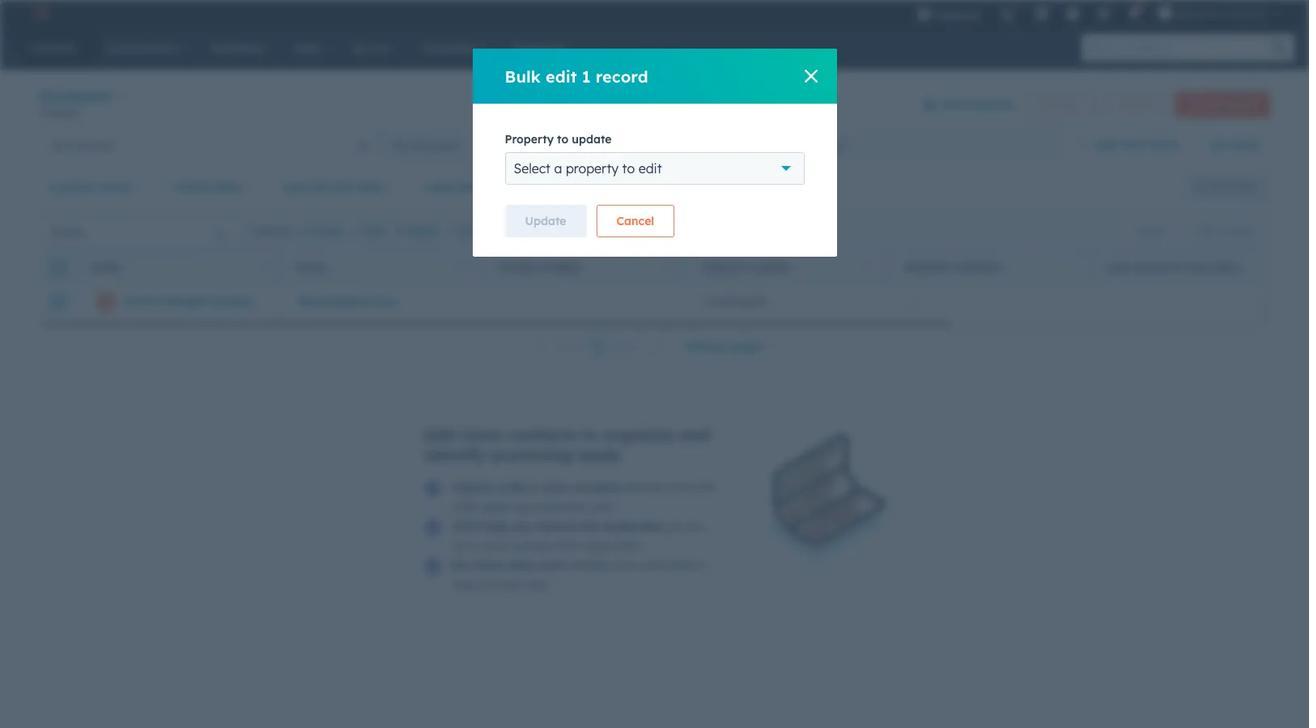 Task type: describe. For each thing, give the bounding box(es) containing it.
press to sort. image for email
[[461, 260, 467, 272]]

1 record
[[39, 107, 79, 119]]

file
[[508, 480, 526, 495]]

more
[[649, 225, 673, 237]]

work
[[538, 558, 566, 573]]

filters
[[609, 180, 642, 194]]

update button
[[505, 205, 587, 237]]

all contacts button
[[39, 129, 380, 161]]

1 for 1
[[595, 339, 601, 354]]

brian halligan (sample contact)
[[125, 294, 310, 309]]

add view (3/5)
[[1097, 138, 1180, 152]]

1 for 1 record
[[39, 107, 44, 119]]

property to update
[[505, 132, 612, 147]]

contacts for my contacts
[[412, 138, 458, 153]]

to inside needed, and we're here to help at every step.
[[696, 558, 707, 573]]

notifications image
[[1128, 7, 1142, 22]]

all views link
[[1200, 129, 1271, 161]]

hubspot image
[[29, 3, 49, 23]]

enroll in sequence
[[531, 225, 620, 237]]

help button
[[1060, 0, 1087, 26]]

halligan
[[159, 294, 207, 309]]

business inside "directly from the other apps your business uses."
[[541, 500, 587, 514]]

press to sort. element for phone number
[[663, 260, 669, 274]]

data.
[[616, 539, 643, 553]]

from
[[668, 480, 694, 495]]

edit inside popup button
[[639, 160, 662, 177]]

100
[[685, 339, 706, 354]]

directly from the other apps your business uses.
[[453, 480, 714, 514]]

bh@hubspot.com
[[299, 294, 397, 309]]

last activity date (edt)
[[1107, 261, 1241, 273]]

edit columns
[[1198, 225, 1256, 237]]

property
[[505, 132, 554, 147]]

Search HubSpot search field
[[1082, 34, 1281, 62]]

--
[[906, 294, 915, 309]]

here
[[669, 558, 693, 573]]

upgrade image
[[917, 7, 932, 22]]

edit for edit
[[365, 225, 384, 237]]

no fancy data work
[[453, 558, 566, 573]]

page
[[732, 339, 761, 354]]

primary company
[[905, 261, 1003, 273]]

status
[[456, 180, 491, 194]]

email
[[297, 261, 329, 273]]

advanced
[[550, 180, 606, 194]]

date inside popup button
[[357, 180, 383, 194]]

advanced filters (0)
[[550, 180, 662, 194]]

and inside needed, and we're here to help at every step.
[[615, 558, 635, 573]]

data
[[508, 558, 534, 573]]

create tasks
[[461, 225, 522, 237]]

brian
[[125, 294, 156, 309]]

we'll help you remove the duplicates,
[[453, 519, 665, 534]]

settings image
[[1097, 7, 1112, 22]]

1 horizontal spatial owner
[[752, 261, 790, 273]]

last activity date
[[283, 180, 383, 194]]

help image
[[1066, 7, 1081, 22]]

no
[[453, 558, 469, 573]]

bulk
[[505, 66, 541, 86]]

activity
[[1135, 261, 1183, 273]]

primary company column header
[[886, 250, 1090, 285]]

advanced filters (0) button
[[522, 171, 672, 203]]

actions button
[[1025, 91, 1096, 117]]

add view (3/5) button
[[1068, 129, 1200, 161]]

1 - from the left
[[906, 294, 911, 309]]

unassigned button
[[684, 285, 886, 318]]

edit for edit columns
[[1198, 225, 1216, 237]]

my contacts button
[[380, 129, 721, 161]]

you inside so you grow your business with clean data.
[[684, 519, 704, 534]]

clear input image
[[213, 229, 226, 242]]

view for add
[[1123, 138, 1149, 152]]

company
[[954, 261, 1003, 273]]

import a file or sync contacts
[[453, 480, 623, 495]]

owner inside popup button
[[97, 180, 132, 194]]

next
[[613, 340, 639, 354]]

every
[[493, 578, 522, 592]]

contacts banner
[[39, 83, 1271, 129]]

duplicates,
[[603, 519, 665, 534]]

bh@hubspot.com link
[[299, 294, 397, 309]]

(0)
[[646, 180, 662, 194]]

close image
[[805, 70, 818, 83]]

selected
[[253, 225, 291, 237]]

contact owner inside popup button
[[49, 180, 132, 194]]

unassigned contacts
[[734, 138, 846, 153]]

apoptosis
[[1176, 6, 1226, 19]]

sync
[[545, 480, 571, 495]]

more button
[[649, 222, 683, 240]]

quality
[[973, 97, 1014, 111]]

delete
[[407, 225, 438, 237]]

save view
[[1212, 181, 1257, 193]]

1 horizontal spatial help
[[483, 519, 508, 534]]

a for import
[[497, 480, 505, 495]]

contacts up uses.
[[574, 480, 623, 495]]

1 press to sort. element from the left
[[258, 260, 264, 274]]

bulk edit 1 record
[[505, 66, 649, 86]]

marketplaces image
[[1035, 7, 1050, 22]]

business inside so you grow your business with clean data.
[[510, 539, 555, 553]]

apps
[[484, 500, 511, 514]]

cancel button
[[597, 205, 675, 237]]

all for all views
[[1211, 138, 1225, 152]]

add for add more contacts to organize and identify promising leads
[[424, 424, 456, 445]]

1 press to sort. image from the left
[[258, 260, 264, 272]]

phone number
[[500, 261, 581, 273]]

0 horizontal spatial the
[[582, 519, 600, 534]]

at
[[479, 578, 490, 592]]

unassigned for unassigned contacts
[[734, 138, 797, 153]]

calling icon button
[[994, 2, 1022, 25]]

settings link
[[1087, 0, 1121, 26]]

columns
[[1219, 225, 1256, 237]]

we're
[[639, 558, 666, 573]]

activity
[[311, 180, 354, 194]]

name
[[91, 261, 120, 273]]

other
[[453, 500, 481, 514]]

in
[[562, 225, 571, 237]]

next button
[[607, 336, 674, 358]]

search button
[[1265, 34, 1295, 62]]

1 for 1 selected
[[246, 225, 251, 237]]

contact inside popup button
[[49, 180, 94, 194]]

studios
[[1229, 6, 1266, 19]]

delete button
[[394, 224, 438, 239]]

prev
[[558, 340, 584, 354]]

1 horizontal spatial contact owner
[[702, 261, 790, 273]]

select
[[514, 160, 551, 177]]

all views
[[1211, 138, 1261, 152]]

all contacts
[[52, 138, 114, 153]]

date inside "popup button"
[[215, 180, 241, 194]]

add more contacts to organize and identify promising leads
[[424, 424, 711, 465]]



Task type: vqa. For each thing, say whether or not it's contained in the screenshot.
Lead status popup button
yes



Task type: locate. For each thing, give the bounding box(es) containing it.
help down apps
[[483, 519, 508, 534]]

create left tasks
[[461, 225, 493, 237]]

press to sort. element for contact owner
[[866, 260, 872, 274]]

0 horizontal spatial all
[[52, 138, 65, 153]]

pagination navigation
[[528, 336, 674, 358]]

create date button
[[164, 171, 263, 203]]

contacts down close image
[[800, 138, 846, 153]]

1 vertical spatial unassigned
[[704, 294, 766, 309]]

0 horizontal spatial add
[[424, 424, 456, 445]]

0 horizontal spatial you
[[511, 519, 532, 534]]

update
[[572, 132, 612, 147]]

2 vertical spatial create
[[461, 225, 493, 237]]

tara schultz image
[[1159, 6, 1173, 20]]

so you grow your business with clean data.
[[453, 519, 704, 553]]

leads
[[578, 445, 621, 465]]

0 horizontal spatial edit
[[365, 225, 384, 237]]

property
[[566, 160, 619, 177]]

a
[[554, 160, 563, 177], [497, 480, 505, 495]]

press to sort. image down the more popup button
[[663, 260, 669, 272]]

a left the file
[[497, 480, 505, 495]]

4 press to sort. element from the left
[[866, 260, 872, 274]]

help inside needed, and we're here to help at every step.
[[453, 578, 475, 592]]

view right save
[[1237, 181, 1257, 193]]

0 horizontal spatial date
[[215, 180, 241, 194]]

press to sort. element for email
[[461, 260, 467, 274]]

last for last activity date (edt)
[[1107, 261, 1132, 273]]

phone
[[500, 261, 535, 273]]

1 inside 1 button
[[595, 339, 601, 354]]

a right select
[[554, 160, 563, 177]]

import inside button
[[1119, 98, 1152, 110]]

(edt)
[[1214, 261, 1241, 273]]

update
[[525, 214, 567, 228]]

1 horizontal spatial edit
[[639, 160, 662, 177]]

1 horizontal spatial your
[[514, 500, 538, 514]]

2 press to sort. element from the left
[[461, 260, 467, 274]]

a inside select a property to edit popup button
[[554, 160, 563, 177]]

contact down "all contacts"
[[49, 180, 94, 194]]

create
[[1189, 98, 1220, 110], [174, 180, 212, 194], [461, 225, 493, 237]]

0 vertical spatial unassigned
[[734, 138, 797, 153]]

2 - from the left
[[911, 294, 915, 309]]

import
[[1119, 98, 1152, 110], [453, 480, 494, 495]]

2 you from the left
[[684, 519, 704, 534]]

import up other
[[453, 480, 494, 495]]

owner up the unassigned button
[[752, 261, 790, 273]]

edit right bulk in the left top of the page
[[546, 66, 577, 86]]

1 up update
[[582, 66, 591, 86]]

unassigned for unassigned
[[704, 294, 766, 309]]

business up data
[[510, 539, 555, 553]]

to right the here
[[696, 558, 707, 573]]

press to sort. image down 1 selected
[[258, 260, 264, 272]]

you
[[511, 519, 532, 534], [684, 519, 704, 534]]

data
[[941, 97, 969, 111]]

contacts up contact owner popup button
[[68, 138, 114, 153]]

Search name, phone, email addresses, or company search field
[[43, 217, 240, 246]]

to inside add more contacts to organize and identify promising leads
[[582, 424, 598, 445]]

identify
[[424, 445, 486, 465]]

prev button
[[528, 336, 589, 358]]

0 vertical spatial business
[[541, 500, 587, 514]]

unassigned inside button
[[734, 138, 797, 153]]

0 horizontal spatial contact owner
[[49, 180, 132, 194]]

0 horizontal spatial help
[[453, 578, 475, 592]]

apoptosis studios button
[[1149, 0, 1290, 26]]

edit button
[[352, 224, 384, 239]]

0 vertical spatial add
[[1097, 138, 1119, 152]]

the up clean
[[582, 519, 600, 534]]

select a property to edit button
[[505, 152, 805, 185]]

0 vertical spatial help
[[483, 519, 508, 534]]

export
[[1137, 225, 1167, 237]]

100 per page
[[685, 339, 761, 354]]

0 vertical spatial the
[[697, 480, 714, 495]]

1 horizontal spatial import
[[1119, 98, 1152, 110]]

to up "filters"
[[623, 160, 635, 177]]

all left views
[[1211, 138, 1225, 152]]

1 vertical spatial import
[[453, 480, 494, 495]]

and down data.
[[615, 558, 635, 573]]

1 vertical spatial business
[[510, 539, 555, 553]]

add left more
[[424, 424, 456, 445]]

0 horizontal spatial last
[[283, 180, 307, 194]]

edit columns button
[[1187, 221, 1267, 242]]

and
[[680, 424, 711, 445], [615, 558, 635, 573]]

1 button
[[589, 336, 607, 357]]

create for create tasks
[[461, 225, 493, 237]]

press to sort. image for contact owner
[[866, 260, 872, 272]]

1 horizontal spatial edit
[[1198, 225, 1216, 237]]

my
[[393, 138, 409, 153]]

view inside button
[[1237, 181, 1257, 193]]

upgrade
[[935, 8, 980, 21]]

and up from
[[680, 424, 711, 445]]

1 left selected
[[246, 225, 251, 237]]

2 edit from the left
[[1198, 225, 1216, 237]]

1 selected
[[246, 225, 291, 237]]

you right so
[[684, 519, 704, 534]]

contact owner button
[[39, 171, 154, 203]]

2 all from the left
[[52, 138, 65, 153]]

press to sort. image down the create tasks button
[[461, 260, 467, 272]]

add inside "popup button"
[[1097, 138, 1119, 152]]

1 horizontal spatial you
[[684, 519, 704, 534]]

0 horizontal spatial contact
[[49, 180, 94, 194]]

1 horizontal spatial contact
[[702, 261, 749, 273]]

directly
[[626, 480, 665, 495]]

3 press to sort. image from the left
[[663, 260, 669, 272]]

all down 1 record at left top
[[52, 138, 65, 153]]

1 vertical spatial help
[[453, 578, 475, 592]]

record down contacts at top left
[[47, 107, 79, 119]]

needed, and we're here to help at every step.
[[453, 558, 707, 592]]

contacts inside my contacts button
[[412, 138, 458, 153]]

0 vertical spatial your
[[514, 500, 538, 514]]

1 horizontal spatial all
[[1211, 138, 1225, 152]]

1 horizontal spatial date
[[357, 180, 383, 194]]

(3/5)
[[1152, 138, 1180, 152]]

0 vertical spatial last
[[283, 180, 307, 194]]

press to sort. element
[[258, 260, 264, 274], [461, 260, 467, 274], [663, 260, 669, 274], [866, 260, 872, 274]]

business up the 'we'll help you remove the duplicates,'
[[541, 500, 587, 514]]

1 vertical spatial a
[[497, 480, 505, 495]]

to left organize on the bottom
[[582, 424, 598, 445]]

date
[[215, 180, 241, 194], [357, 180, 383, 194]]

view left (3/5)
[[1123, 138, 1149, 152]]

data quality
[[941, 97, 1014, 111]]

marketplaces button
[[1026, 0, 1060, 26]]

to inside popup button
[[623, 160, 635, 177]]

add for add view (3/5)
[[1097, 138, 1119, 152]]

import up add view (3/5) "popup button"
[[1119, 98, 1152, 110]]

edit inside edit columns button
[[1198, 225, 1216, 237]]

search image
[[1273, 41, 1287, 55]]

1 vertical spatial edit
[[639, 160, 662, 177]]

add inside add more contacts to organize and identify promising leads
[[424, 424, 456, 445]]

last activity date button
[[273, 171, 405, 203]]

1 date from the left
[[215, 180, 241, 194]]

date right activity
[[357, 180, 383, 194]]

press to sort. image left primary
[[866, 260, 872, 272]]

contacts inside unassigned contacts button
[[800, 138, 846, 153]]

bh@hubspot.com button
[[279, 285, 481, 318]]

0 vertical spatial import
[[1119, 98, 1152, 110]]

1 horizontal spatial last
[[1107, 261, 1132, 273]]

1 horizontal spatial create
[[461, 225, 493, 237]]

0 horizontal spatial your
[[483, 539, 506, 553]]

all inside button
[[52, 138, 65, 153]]

contacts right my
[[412, 138, 458, 153]]

last inside last activity date popup button
[[283, 180, 307, 194]]

0 horizontal spatial record
[[47, 107, 79, 119]]

press to sort. element left primary
[[866, 260, 872, 274]]

1 horizontal spatial record
[[596, 66, 649, 86]]

1 vertical spatial record
[[47, 107, 79, 119]]

menu containing apoptosis studios
[[907, 0, 1290, 32]]

enroll in sequence button
[[531, 224, 639, 238]]

enroll
[[531, 225, 559, 237]]

view inside "popup button"
[[1123, 138, 1149, 152]]

1 vertical spatial contact
[[702, 261, 749, 273]]

lead
[[425, 180, 453, 194]]

your inside so you grow your business with clean data.
[[483, 539, 506, 553]]

1 vertical spatial last
[[1107, 261, 1132, 273]]

0 horizontal spatial and
[[615, 558, 635, 573]]

sequence
[[574, 225, 620, 237]]

cancel
[[617, 214, 655, 228]]

contacts
[[68, 138, 114, 153], [412, 138, 458, 153], [800, 138, 846, 153], [507, 424, 577, 445], [574, 480, 623, 495]]

view
[[1123, 138, 1149, 152], [1237, 181, 1257, 193]]

1
[[582, 66, 591, 86], [39, 107, 44, 119], [246, 225, 251, 237], [595, 339, 601, 354]]

edit inside edit button
[[365, 225, 384, 237]]

unassigned contacts button
[[721, 129, 1062, 161]]

1 inside contacts "banner"
[[39, 107, 44, 119]]

create inside "popup button"
[[174, 180, 212, 194]]

1 horizontal spatial add
[[1097, 138, 1119, 152]]

import for import a file or sync contacts
[[453, 480, 494, 495]]

1 horizontal spatial view
[[1237, 181, 1257, 193]]

3 press to sort. element from the left
[[663, 260, 669, 274]]

1 vertical spatial your
[[483, 539, 506, 553]]

contact)
[[261, 294, 310, 309]]

2 date from the left
[[357, 180, 383, 194]]

create date
[[174, 180, 241, 194]]

1 edit from the left
[[365, 225, 384, 237]]

2 horizontal spatial create
[[1189, 98, 1220, 110]]

date
[[1186, 261, 1211, 273]]

uses.
[[590, 500, 616, 514]]

4 press to sort. image from the left
[[866, 260, 872, 272]]

1 vertical spatial create
[[174, 180, 212, 194]]

create left the contact
[[1189, 98, 1220, 110]]

edit up (0)
[[639, 160, 662, 177]]

1 vertical spatial owner
[[752, 261, 790, 273]]

1 horizontal spatial and
[[680, 424, 711, 445]]

contacts up import a file or sync contacts at the left bottom
[[507, 424, 577, 445]]

1 all from the left
[[1211, 138, 1225, 152]]

1 vertical spatial and
[[615, 558, 635, 573]]

calling icon image
[[1001, 8, 1015, 23]]

0 vertical spatial view
[[1123, 138, 1149, 152]]

press to sort. element down the more popup button
[[663, 260, 669, 274]]

contact up the unassigned button
[[702, 261, 749, 273]]

0 horizontal spatial a
[[497, 480, 505, 495]]

0 horizontal spatial edit
[[546, 66, 577, 86]]

the inside "directly from the other apps your business uses."
[[697, 480, 714, 495]]

your up fancy
[[483, 539, 506, 553]]

contacts inside all contacts button
[[68, 138, 114, 153]]

and inside add more contacts to organize and identify promising leads
[[680, 424, 711, 445]]

create for create date
[[174, 180, 212, 194]]

0 vertical spatial create
[[1189, 98, 1220, 110]]

record up update
[[596, 66, 649, 86]]

add
[[1097, 138, 1119, 152], [424, 424, 456, 445]]

import for import
[[1119, 98, 1152, 110]]

1 vertical spatial view
[[1237, 181, 1257, 193]]

a for select
[[554, 160, 563, 177]]

0 vertical spatial and
[[680, 424, 711, 445]]

help down no
[[453, 578, 475, 592]]

assign
[[311, 225, 343, 237]]

date down all contacts button
[[215, 180, 241, 194]]

contacts inside add more contacts to organize and identify promising leads
[[507, 424, 577, 445]]

0 horizontal spatial create
[[174, 180, 212, 194]]

lead status
[[425, 180, 491, 194]]

0 vertical spatial a
[[554, 160, 563, 177]]

your down the file
[[514, 500, 538, 514]]

create contact
[[1189, 98, 1257, 110]]

create inside button
[[461, 225, 493, 237]]

add down import button
[[1097, 138, 1119, 152]]

view for save
[[1237, 181, 1257, 193]]

1 horizontal spatial a
[[554, 160, 563, 177]]

-
[[906, 294, 911, 309], [911, 294, 915, 309]]

0 horizontal spatial owner
[[97, 180, 132, 194]]

press to sort. element down the create tasks button
[[461, 260, 467, 274]]

contact
[[1222, 98, 1257, 110]]

owner
[[97, 180, 132, 194], [752, 261, 790, 273]]

1 vertical spatial add
[[424, 424, 456, 445]]

menu
[[907, 0, 1290, 32]]

2 press to sort. image from the left
[[461, 260, 467, 272]]

per
[[709, 339, 728, 354]]

create inside button
[[1189, 98, 1220, 110]]

you left remove
[[511, 519, 532, 534]]

press to sort. element down 1 selected
[[258, 260, 264, 274]]

edit left delete button
[[365, 225, 384, 237]]

0 vertical spatial contact owner
[[49, 180, 132, 194]]

1 down contacts at top left
[[39, 107, 44, 119]]

your inside "directly from the other apps your business uses."
[[514, 500, 538, 514]]

the
[[697, 480, 714, 495], [582, 519, 600, 534]]

press to sort. image
[[258, 260, 264, 272], [461, 260, 467, 272], [663, 260, 669, 272], [866, 260, 872, 272]]

so
[[669, 519, 681, 534]]

assign button
[[298, 224, 343, 239]]

we'll
[[453, 519, 480, 534]]

my contacts
[[393, 138, 458, 153]]

contact owner down "all contacts"
[[49, 180, 132, 194]]

owner up search name, phone, email addresses, or company search field
[[97, 180, 132, 194]]

the right from
[[697, 480, 714, 495]]

create down all contacts button
[[174, 180, 212, 194]]

contact owner up the unassigned button
[[702, 261, 790, 273]]

1 vertical spatial contact owner
[[702, 261, 790, 273]]

last for last activity date
[[283, 180, 307, 194]]

import button
[[1106, 91, 1166, 117]]

all for all contacts
[[52, 138, 65, 153]]

0 vertical spatial edit
[[546, 66, 577, 86]]

1 right prev
[[595, 339, 601, 354]]

0 horizontal spatial import
[[453, 480, 494, 495]]

0 vertical spatial contact
[[49, 180, 94, 194]]

1 horizontal spatial the
[[697, 480, 714, 495]]

contacts for all contacts
[[68, 138, 114, 153]]

record inside contacts "banner"
[[47, 107, 79, 119]]

contacts for unassigned contacts
[[800, 138, 846, 153]]

press to sort. image for phone number
[[663, 260, 669, 272]]

0 horizontal spatial view
[[1123, 138, 1149, 152]]

unassigned inside button
[[704, 294, 766, 309]]

to left update
[[557, 132, 569, 147]]

promising
[[491, 445, 573, 465]]

unassigned
[[734, 138, 797, 153], [704, 294, 766, 309]]

1 you from the left
[[511, 519, 532, 534]]

0 vertical spatial record
[[596, 66, 649, 86]]

edit left columns on the right
[[1198, 225, 1216, 237]]

1 vertical spatial the
[[582, 519, 600, 534]]

0 vertical spatial owner
[[97, 180, 132, 194]]

create for create contact
[[1189, 98, 1220, 110]]

number
[[538, 261, 581, 273]]



